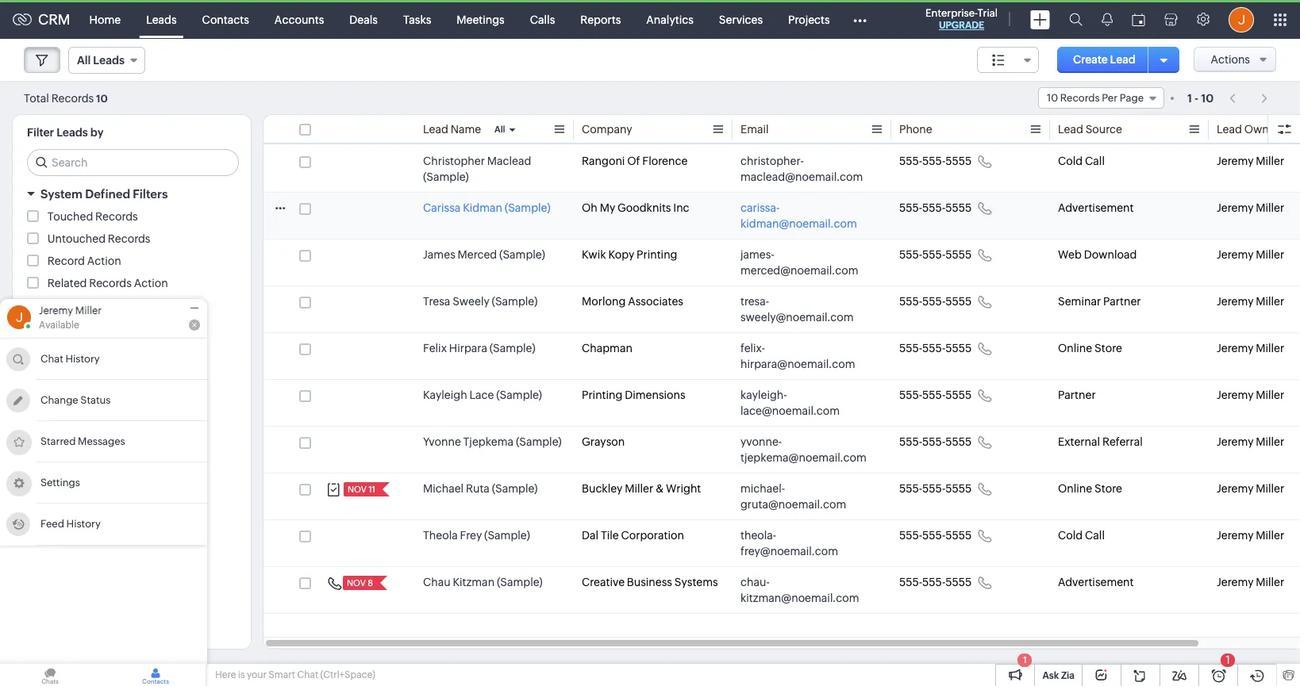 Task type: vqa. For each thing, say whether or not it's contained in the screenshot.


Task type: describe. For each thing, give the bounding box(es) containing it.
10 records per page
[[1047, 92, 1144, 104]]

goodknits
[[618, 202, 671, 214]]

michael- gruta@noemail.com link
[[741, 481, 868, 513]]

carissa-
[[741, 202, 780, 214]]

0 vertical spatial status
[[112, 322, 144, 334]]

jeremy for michael- gruta@noemail.com
[[1217, 483, 1254, 495]]

5555 for chau- kitzman@noemail.com
[[946, 576, 972, 589]]

frey
[[460, 530, 482, 542]]

1 horizontal spatial partner
[[1103, 295, 1141, 308]]

chau-
[[741, 576, 770, 589]]

maclead
[[487, 155, 531, 168]]

felix- hirpara@noemail.com link
[[741, 341, 868, 372]]

james
[[423, 248, 455, 261]]

projects link
[[776, 0, 843, 39]]

reports
[[581, 13, 621, 26]]

contacts link
[[189, 0, 262, 39]]

jeremy for christopher- maclead@noemail.com
[[1217, 155, 1254, 168]]

records for untouched
[[108, 233, 150, 245]]

(sample) for james merced (sample)
[[499, 248, 545, 261]]

1 horizontal spatial company
[[582, 123, 632, 136]]

calls
[[530, 13, 555, 26]]

nov 8 link
[[343, 576, 375, 591]]

jeremy miller for chau- kitzman@noemail.com
[[1217, 576, 1285, 589]]

555-555-5555 for felix- hirpara@noemail.com
[[899, 342, 972, 355]]

create menu image
[[1030, 10, 1050, 29]]

feed
[[40, 518, 64, 530]]

filter by fields button
[[13, 411, 251, 439]]

nov for chau
[[347, 579, 366, 588]]

my
[[600, 202, 615, 214]]

activities
[[48, 344, 95, 356]]

10 for 1 - 10
[[1201, 92, 1214, 104]]

theola-
[[741, 530, 777, 542]]

filter for filter leads by
[[27, 126, 54, 139]]

5555 for christopher- maclead@noemail.com
[[946, 155, 972, 168]]

all for all leads
[[77, 54, 91, 67]]

Other Modules field
[[843, 7, 877, 32]]

1 horizontal spatial printing
[[637, 248, 678, 261]]

create lead
[[1073, 53, 1136, 66]]

christopher maclead (sample) link
[[423, 153, 566, 185]]

nov 11 link
[[344, 483, 377, 497]]

theola frey (sample) link
[[423, 528, 530, 544]]

cold for christopher- maclead@noemail.com
[[1058, 155, 1083, 168]]

chau
[[423, 576, 451, 589]]

fields
[[89, 418, 123, 432]]

james- merced@noemail.com link
[[741, 247, 868, 279]]

inc
[[673, 202, 690, 214]]

nov 8
[[347, 579, 373, 588]]

0 horizontal spatial status
[[80, 394, 111, 406]]

here is your smart chat (ctrl+space)
[[215, 670, 375, 681]]

chats image
[[0, 664, 100, 687]]

jeremy for yvonne- tjepkema@noemail.com
[[1217, 436, 1254, 449]]

james- merced@noemail.com
[[741, 248, 859, 277]]

1 - 10
[[1188, 92, 1214, 104]]

records for total
[[51, 92, 94, 104]]

associates
[[628, 295, 684, 308]]

tjepkema
[[463, 436, 514, 449]]

change
[[40, 394, 78, 406]]

1 vertical spatial action
[[134, 277, 168, 290]]

yvonne- tjepkema@noemail.com
[[741, 436, 867, 464]]

jeremy miller for felix- hirpara@noemail.com
[[1217, 342, 1285, 355]]

trial
[[978, 7, 998, 19]]

christopher-
[[741, 155, 804, 168]]

chat history
[[40, 353, 100, 365]]

records for touched
[[95, 210, 138, 223]]

store for michael- gruta@noemail.com
[[1095, 483, 1122, 495]]

converted for converted contact
[[48, 530, 102, 543]]

online store for felix- hirpara@noemail.com
[[1058, 342, 1122, 355]]

kayleigh
[[423, 389, 467, 402]]

rangoni of florence
[[582, 155, 688, 168]]

miller for yvonne- tjepkema@noemail.com
[[1256, 436, 1285, 449]]

leads for filter leads by
[[57, 126, 88, 139]]

11
[[368, 485, 376, 495]]

converted account
[[48, 508, 149, 521]]

michael-
[[741, 483, 785, 495]]

christopher- maclead@noemail.com
[[741, 155, 863, 183]]

profile image
[[1229, 7, 1254, 32]]

chau- kitzman@noemail.com link
[[741, 575, 868, 607]]

felix hirpara (sample)
[[423, 342, 536, 355]]

profile element
[[1219, 0, 1264, 39]]

oh my goodknits inc
[[582, 202, 690, 214]]

kayleigh lace (sample)
[[423, 389, 542, 402]]

chapman
[[582, 342, 633, 355]]

kayleigh-
[[741, 389, 787, 402]]

gruta@noemail.com
[[741, 499, 846, 511]]

(sample) for carissa kidman (sample)
[[505, 202, 551, 214]]

upgrade
[[939, 20, 985, 31]]

lead for lead name
[[423, 123, 448, 136]]

(sample) for chau kitzman (sample)
[[497, 576, 543, 589]]

jeremy for chau- kitzman@noemail.com
[[1217, 576, 1254, 589]]

yvonne tjepkema (sample)
[[423, 436, 562, 449]]

michael- gruta@noemail.com
[[741, 483, 846, 511]]

city
[[48, 464, 68, 476]]

michael
[[423, 483, 464, 495]]

carissa kidman (sample)
[[423, 202, 551, 214]]

10 inside field
[[1047, 92, 1058, 104]]

james merced (sample) link
[[423, 247, 545, 263]]

555-555-5555 for tresa- sweely@noemail.com
[[899, 295, 972, 308]]

miller for carissa- kidman@noemail.com
[[1256, 202, 1285, 214]]

michael ruta (sample)
[[423, 483, 538, 495]]

nov for michael
[[348, 485, 367, 495]]

hirpara@noemail.com
[[741, 358, 855, 371]]

row group containing christopher maclead (sample)
[[264, 146, 1300, 614]]

felix-
[[741, 342, 765, 355]]

theola frey (sample)
[[423, 530, 530, 542]]

1 horizontal spatial 1
[[1188, 92, 1192, 104]]

jeremy for james- merced@noemail.com
[[1217, 248, 1254, 261]]

(sample) for christopher maclead (sample)
[[423, 171, 469, 183]]

services link
[[706, 0, 776, 39]]

search element
[[1060, 0, 1092, 39]]

miller for chau- kitzman@noemail.com
[[1256, 576, 1285, 589]]

smart
[[269, 670, 295, 681]]

filter for filter by fields
[[40, 418, 70, 432]]

sweely
[[453, 295, 490, 308]]

records for related
[[89, 277, 132, 290]]

yvonne tjepkema (sample) link
[[423, 434, 562, 450]]

page
[[1120, 92, 1144, 104]]

miller for felix- hirpara@noemail.com
[[1256, 342, 1285, 355]]

system defined filters
[[40, 187, 168, 201]]

external referral
[[1058, 436, 1143, 449]]

0 vertical spatial chat
[[40, 353, 63, 365]]

download
[[1084, 248, 1137, 261]]

history for feed history
[[66, 518, 101, 530]]

jeremy for kayleigh- lace@noemail.com
[[1217, 389, 1254, 402]]

cold call for theola- frey@noemail.com
[[1058, 530, 1105, 542]]

kopy
[[608, 248, 635, 261]]

8
[[368, 579, 373, 588]]

campaigns
[[48, 388, 107, 401]]

by
[[90, 126, 104, 139]]

signals element
[[1092, 0, 1123, 39]]

dal tile corporation
[[582, 530, 684, 542]]

felix- hirpara@noemail.com
[[741, 342, 855, 371]]

converted for converted account
[[48, 508, 102, 521]]

theola
[[423, 530, 458, 542]]

latest
[[48, 322, 79, 334]]

0 vertical spatial email
[[741, 123, 769, 136]]

tresa sweely (sample)
[[423, 295, 538, 308]]

1 vertical spatial email
[[81, 322, 109, 334]]

creative business systems
[[582, 576, 718, 589]]

miller for james- merced@noemail.com
[[1256, 248, 1285, 261]]

dimensions
[[625, 389, 686, 402]]

-
[[1195, 92, 1199, 104]]

james-
[[741, 248, 775, 261]]



Task type: locate. For each thing, give the bounding box(es) containing it.
calendar image
[[1132, 13, 1146, 26]]

(sample) for felix hirpara (sample)
[[490, 342, 536, 355]]

create lead button
[[1057, 47, 1152, 73]]

1 vertical spatial filter
[[40, 418, 70, 432]]

5555 for tresa- sweely@noemail.com
[[946, 295, 972, 308]]

carissa kidman (sample) link
[[423, 200, 551, 216]]

history for chat history
[[65, 353, 100, 365]]

change status
[[40, 394, 111, 406]]

Search Contacts text field
[[21, 339, 187, 364]]

5555 for felix- hirpara@noemail.com
[[946, 342, 972, 355]]

1 vertical spatial partner
[[1058, 389, 1096, 402]]

locked
[[48, 299, 86, 312]]

1 555-555-5555 from the top
[[899, 155, 972, 168]]

email up the 'christopher-'
[[741, 123, 769, 136]]

records down defined
[[95, 210, 138, 223]]

555-555-5555 for james- merced@noemail.com
[[899, 248, 972, 261]]

1 vertical spatial printing
[[582, 389, 623, 402]]

(sample) inside the christopher maclead (sample)
[[423, 171, 469, 183]]

accounts link
[[262, 0, 337, 39]]

carissa- kidman@noemail.com link
[[741, 200, 868, 232]]

0 vertical spatial history
[[65, 353, 100, 365]]

email up search contacts text field
[[81, 322, 109, 334]]

0 horizontal spatial partner
[[1058, 389, 1096, 402]]

jeremy miller
[[1217, 155, 1285, 168], [1217, 202, 1285, 214], [1217, 248, 1285, 261], [1217, 295, 1285, 308], [39, 305, 102, 317], [1217, 342, 1285, 355], [1217, 389, 1285, 402], [1217, 436, 1285, 449], [1217, 483, 1285, 495], [1217, 530, 1285, 542], [1217, 576, 1285, 589]]

0 horizontal spatial printing
[[582, 389, 623, 402]]

1 store from the top
[[1095, 342, 1122, 355]]

0 vertical spatial company
[[582, 123, 632, 136]]

0 vertical spatial filter
[[27, 126, 54, 139]]

create menu element
[[1021, 0, 1060, 39]]

crm link
[[13, 11, 70, 28]]

lead inside button
[[1110, 53, 1136, 66]]

1 cold call from the top
[[1058, 155, 1105, 168]]

ask
[[1043, 671, 1059, 682]]

filter down total
[[27, 126, 54, 139]]

records down record action
[[89, 277, 132, 290]]

6 5555 from the top
[[946, 389, 972, 402]]

all up total records 10
[[77, 54, 91, 67]]

untouched
[[48, 233, 106, 245]]

(sample) right the sweely
[[492, 295, 538, 308]]

lead left owner
[[1217, 123, 1242, 136]]

call for theola- frey@noemail.com
[[1085, 530, 1105, 542]]

8 555-555-5555 from the top
[[899, 483, 972, 495]]

2 store from the top
[[1095, 483, 1122, 495]]

online down "seminar"
[[1058, 342, 1093, 355]]

miller for tresa- sweely@noemail.com
[[1256, 295, 1285, 308]]

jeremy miller for christopher- maclead@noemail.com
[[1217, 155, 1285, 168]]

2 5555 from the top
[[946, 202, 972, 214]]

(sample) for michael ruta (sample)
[[492, 483, 538, 495]]

jeremy miller for kayleigh- lace@noemail.com
[[1217, 389, 1285, 402]]

(sample) for theola frey (sample)
[[484, 530, 530, 542]]

10 555-555-5555 from the top
[[899, 576, 972, 589]]

chat
[[40, 353, 63, 365], [297, 670, 318, 681]]

all
[[77, 54, 91, 67], [495, 125, 505, 134]]

signals image
[[1102, 13, 1113, 26]]

defined
[[85, 187, 130, 201]]

(sample) for yvonne tjepkema (sample)
[[516, 436, 562, 449]]

1 vertical spatial history
[[66, 518, 101, 530]]

None field
[[977, 47, 1039, 73]]

starred
[[40, 435, 76, 447]]

2 horizontal spatial 10
[[1201, 92, 1214, 104]]

search image
[[1069, 13, 1083, 26]]

jeremy miller for yvonne- tjepkema@noemail.com
[[1217, 436, 1285, 449]]

wright
[[666, 483, 701, 495]]

related
[[48, 277, 87, 290]]

leads down home
[[93, 54, 125, 67]]

deals link
[[337, 0, 391, 39]]

5555 for james- merced@noemail.com
[[946, 248, 972, 261]]

1 online store from the top
[[1058, 342, 1122, 355]]

oh
[[582, 202, 598, 214]]

printing right kopy
[[637, 248, 678, 261]]

corporation
[[621, 530, 684, 542]]

name
[[451, 123, 481, 136]]

miller for christopher- maclead@noemail.com
[[1256, 155, 1285, 168]]

merced
[[458, 248, 497, 261]]

company up rangoni
[[582, 123, 632, 136]]

annual
[[48, 441, 84, 454]]

felix hirpara (sample) link
[[423, 341, 536, 356]]

10 inside total records 10
[[96, 92, 108, 104]]

(sample) right kidman
[[505, 202, 551, 214]]

1 vertical spatial chat
[[297, 670, 318, 681]]

filter inside dropdown button
[[40, 418, 70, 432]]

0 vertical spatial cold call
[[1058, 155, 1105, 168]]

store down external referral on the bottom of page
[[1095, 483, 1122, 495]]

0 vertical spatial online
[[1058, 342, 1093, 355]]

printing up grayson
[[582, 389, 623, 402]]

carissa- kidman@noemail.com
[[741, 202, 857, 230]]

7 555-555-5555 from the top
[[899, 436, 972, 449]]

1 vertical spatial status
[[80, 394, 111, 406]]

ruta
[[466, 483, 490, 495]]

&
[[656, 483, 664, 495]]

filter up starred
[[40, 418, 70, 432]]

is
[[238, 670, 245, 681]]

status up fields
[[80, 394, 111, 406]]

history up notes
[[65, 353, 100, 365]]

(sample) right kitzman
[[497, 576, 543, 589]]

advertisement for carissa- kidman@noemail.com
[[1058, 202, 1134, 214]]

jeremy miller for tresa- sweely@noemail.com
[[1217, 295, 1285, 308]]

starred messages
[[40, 435, 125, 447]]

contact
[[105, 530, 146, 543]]

1 vertical spatial online store
[[1058, 483, 1122, 495]]

5555 for theola- frey@noemail.com
[[946, 530, 972, 542]]

1 horizontal spatial chat
[[297, 670, 318, 681]]

jeremy miller for james- merced@noemail.com
[[1217, 248, 1285, 261]]

0 horizontal spatial 1
[[1024, 656, 1027, 665]]

1 vertical spatial nov
[[347, 579, 366, 588]]

records inside field
[[1060, 92, 1100, 104]]

florence
[[643, 155, 688, 168]]

tresa- sweely@noemail.com
[[741, 295, 854, 324]]

lace@noemail.com
[[741, 405, 840, 418]]

0 horizontal spatial email
[[81, 322, 109, 334]]

9 5555 from the top
[[946, 530, 972, 542]]

web
[[1058, 248, 1082, 261]]

yvonne-
[[741, 436, 782, 449]]

contacts image
[[106, 664, 206, 687]]

0 horizontal spatial company
[[48, 486, 98, 499]]

kayleigh lace (sample) link
[[423, 387, 542, 403]]

jeremy miller for carissa- kidman@noemail.com
[[1217, 202, 1285, 214]]

tasks link
[[391, 0, 444, 39]]

miller for theola- frey@noemail.com
[[1256, 530, 1285, 542]]

history right feed
[[66, 518, 101, 530]]

miller for michael- gruta@noemail.com
[[1256, 483, 1285, 495]]

action down "untouched records"
[[134, 277, 168, 290]]

kwik kopy printing
[[582, 248, 678, 261]]

actions
[[1211, 53, 1250, 66]]

1 vertical spatial cold
[[1058, 530, 1083, 542]]

1 horizontal spatial all
[[495, 125, 505, 134]]

nov left 11
[[348, 485, 367, 495]]

leads inside field
[[93, 54, 125, 67]]

1 online from the top
[[1058, 342, 1093, 355]]

5 5555 from the top
[[946, 342, 972, 355]]

1 horizontal spatial status
[[112, 322, 144, 334]]

lead for lead source
[[1058, 123, 1084, 136]]

1 converted from the top
[[48, 508, 102, 521]]

advertisement for chau- kitzman@noemail.com
[[1058, 576, 1134, 589]]

(sample) right tjepkema
[[516, 436, 562, 449]]

5555 for carissa- kidman@noemail.com
[[946, 202, 972, 214]]

record action
[[48, 255, 121, 268]]

home link
[[77, 0, 133, 39]]

online store
[[1058, 342, 1122, 355], [1058, 483, 1122, 495]]

web download
[[1058, 248, 1137, 261]]

1 vertical spatial store
[[1095, 483, 1122, 495]]

nov left 8
[[347, 579, 366, 588]]

chat right smart
[[297, 670, 318, 681]]

account
[[105, 508, 149, 521]]

555-
[[899, 155, 923, 168], [923, 155, 946, 168], [899, 202, 923, 214], [923, 202, 946, 214], [899, 248, 923, 261], [923, 248, 946, 261], [899, 295, 923, 308], [923, 295, 946, 308], [899, 342, 923, 355], [923, 342, 946, 355], [899, 389, 923, 402], [923, 389, 946, 402], [899, 436, 923, 449], [923, 436, 946, 449], [899, 483, 923, 495], [923, 483, 946, 495], [899, 530, 923, 542], [923, 530, 946, 542], [899, 576, 923, 589], [923, 576, 946, 589]]

0 horizontal spatial 10
[[96, 92, 108, 104]]

online
[[1058, 342, 1093, 355], [1058, 483, 1093, 495]]

2 horizontal spatial leads
[[146, 13, 177, 26]]

0 vertical spatial store
[[1095, 342, 1122, 355]]

frey@noemail.com
[[741, 545, 838, 558]]

advertisement
[[1058, 202, 1134, 214], [1058, 576, 1134, 589]]

1 vertical spatial call
[[1085, 530, 1105, 542]]

1 vertical spatial cold call
[[1058, 530, 1105, 542]]

lead name
[[423, 123, 481, 136]]

jeremy for theola- frey@noemail.com
[[1217, 530, 1254, 542]]

external
[[1058, 436, 1100, 449]]

3 555-555-5555 from the top
[[899, 248, 972, 261]]

navigation
[[1222, 87, 1277, 110]]

2 vertical spatial leads
[[57, 126, 88, 139]]

(sample) for kayleigh lace (sample)
[[496, 389, 542, 402]]

1 horizontal spatial email
[[741, 123, 769, 136]]

all for all
[[495, 125, 505, 134]]

online down external
[[1058, 483, 1093, 495]]

0 vertical spatial cold
[[1058, 155, 1083, 168]]

555-555-5555 for kayleigh- lace@noemail.com
[[899, 389, 972, 402]]

1 vertical spatial leads
[[93, 54, 125, 67]]

online store for michael- gruta@noemail.com
[[1058, 483, 1122, 495]]

leads link
[[133, 0, 189, 39]]

online for michael- gruta@noemail.com
[[1058, 483, 1093, 495]]

All Leads field
[[68, 47, 145, 74]]

(sample) right frey
[[484, 530, 530, 542]]

leads left by
[[57, 126, 88, 139]]

action
[[87, 255, 121, 268], [134, 277, 168, 290]]

10 for total records 10
[[96, 92, 108, 104]]

1 vertical spatial all
[[495, 125, 505, 134]]

records down touched records
[[108, 233, 150, 245]]

converted contact
[[48, 530, 146, 543]]

2 online store from the top
[[1058, 483, 1122, 495]]

kidman@noemail.com
[[741, 218, 857, 230]]

0 vertical spatial partner
[[1103, 295, 1141, 308]]

home
[[89, 13, 121, 26]]

(sample) for tresa sweely (sample)
[[492, 295, 538, 308]]

partner up external
[[1058, 389, 1096, 402]]

all inside field
[[77, 54, 91, 67]]

tresa sweely (sample) link
[[423, 294, 538, 310]]

1 vertical spatial online
[[1058, 483, 1093, 495]]

online for felix- hirpara@noemail.com
[[1058, 342, 1093, 355]]

555-555-5555 for yvonne- tjepkema@noemail.com
[[899, 436, 972, 449]]

7 5555 from the top
[[946, 436, 972, 449]]

notes
[[48, 366, 78, 379]]

5555 for michael- gruta@noemail.com
[[946, 483, 972, 495]]

4 555-555-5555 from the top
[[899, 295, 972, 308]]

chau kitzman (sample)
[[423, 576, 543, 589]]

row group
[[264, 146, 1300, 614]]

seminar
[[1058, 295, 1101, 308]]

(ctrl+space)
[[320, 670, 375, 681]]

0 horizontal spatial leads
[[57, 126, 88, 139]]

lead for lead owner
[[1217, 123, 1242, 136]]

tresa
[[423, 295, 450, 308]]

555-555-5555 for michael- gruta@noemail.com
[[899, 483, 972, 495]]

nov 11
[[348, 485, 376, 495]]

0 horizontal spatial all
[[77, 54, 91, 67]]

2 cold call from the top
[[1058, 530, 1105, 542]]

0 vertical spatial call
[[1085, 155, 1105, 168]]

records up 'filter leads by'
[[51, 92, 94, 104]]

jeremy for felix- hirpara@noemail.com
[[1217, 342, 1254, 355]]

status up search contacts text field
[[112, 322, 144, 334]]

555-555-5555 for theola- frey@noemail.com
[[899, 530, 972, 542]]

5555 for kayleigh- lace@noemail.com
[[946, 389, 972, 402]]

2 online from the top
[[1058, 483, 1093, 495]]

lead right create
[[1110, 53, 1136, 66]]

5555
[[946, 155, 972, 168], [946, 202, 972, 214], [946, 248, 972, 261], [946, 295, 972, 308], [946, 342, 972, 355], [946, 389, 972, 402], [946, 436, 972, 449], [946, 483, 972, 495], [946, 530, 972, 542], [946, 576, 972, 589]]

10 up lead source at the top right
[[1047, 92, 1058, 104]]

0 vertical spatial action
[[87, 255, 121, 268]]

6 555-555-5555 from the top
[[899, 389, 972, 402]]

0 horizontal spatial action
[[87, 255, 121, 268]]

2 555-555-5555 from the top
[[899, 202, 972, 214]]

(sample) right hirpara
[[490, 342, 536, 355]]

cold
[[1058, 155, 1083, 168], [1058, 530, 1083, 542]]

555-555-5555
[[899, 155, 972, 168], [899, 202, 972, 214], [899, 248, 972, 261], [899, 295, 972, 308], [899, 342, 972, 355], [899, 389, 972, 402], [899, 436, 972, 449], [899, 483, 972, 495], [899, 530, 972, 542], [899, 576, 972, 589]]

company down the 'city' on the left bottom of the page
[[48, 486, 98, 499]]

kitzman@noemail.com
[[741, 592, 859, 605]]

2 horizontal spatial 1
[[1226, 654, 1230, 667]]

tasks
[[403, 13, 431, 26]]

555-555-5555 for christopher- maclead@noemail.com
[[899, 155, 972, 168]]

10 Records Per Page field
[[1038, 87, 1165, 109]]

555-555-5555 for carissa- kidman@noemail.com
[[899, 202, 972, 214]]

(sample)
[[423, 171, 469, 183], [505, 202, 551, 214], [499, 248, 545, 261], [492, 295, 538, 308], [490, 342, 536, 355], [496, 389, 542, 402], [516, 436, 562, 449], [492, 483, 538, 495], [484, 530, 530, 542], [497, 576, 543, 589]]

lead owner
[[1217, 123, 1280, 136]]

jeremy miller for theola- frey@noemail.com
[[1217, 530, 1285, 542]]

0 vertical spatial advertisement
[[1058, 202, 1134, 214]]

1 horizontal spatial 10
[[1047, 92, 1058, 104]]

lead left "name"
[[423, 123, 448, 136]]

cold call for christopher- maclead@noemail.com
[[1058, 155, 1105, 168]]

records for 10
[[1060, 92, 1100, 104]]

0 vertical spatial all
[[77, 54, 91, 67]]

8 5555 from the top
[[946, 483, 972, 495]]

records
[[51, 92, 94, 104], [1060, 92, 1100, 104], [95, 210, 138, 223], [108, 233, 150, 245], [89, 277, 132, 290]]

online store down external referral on the bottom of page
[[1058, 483, 1122, 495]]

1 vertical spatial company
[[48, 486, 98, 499]]

0 vertical spatial converted
[[48, 508, 102, 521]]

1 horizontal spatial action
[[134, 277, 168, 290]]

chat up notes
[[40, 353, 63, 365]]

kayleigh- lace@noemail.com
[[741, 389, 840, 418]]

enterprise-
[[926, 7, 978, 19]]

maclead@noemail.com
[[741, 171, 863, 183]]

2 call from the top
[[1085, 530, 1105, 542]]

converted up converted contact
[[48, 508, 102, 521]]

leads right home
[[146, 13, 177, 26]]

meetings
[[457, 13, 505, 26]]

deals
[[350, 13, 378, 26]]

jeremy for tresa- sweely@noemail.com
[[1217, 295, 1254, 308]]

0 horizontal spatial chat
[[40, 353, 63, 365]]

miller for kayleigh- lace@noemail.com
[[1256, 389, 1285, 402]]

jeremy for carissa- kidman@noemail.com
[[1217, 202, 1254, 214]]

1 5555 from the top
[[946, 155, 972, 168]]

christopher maclead (sample)
[[423, 155, 531, 183]]

1 advertisement from the top
[[1058, 202, 1134, 214]]

all up maclead
[[495, 125, 505, 134]]

(sample) down christopher
[[423, 171, 469, 183]]

ask zia
[[1043, 671, 1075, 682]]

5555 for yvonne- tjepkema@noemail.com
[[946, 436, 972, 449]]

store for felix- hirpara@noemail.com
[[1095, 342, 1122, 355]]

1 cold from the top
[[1058, 155, 1083, 168]]

0 vertical spatial online store
[[1058, 342, 1122, 355]]

record
[[48, 255, 85, 268]]

10 right -
[[1201, 92, 1214, 104]]

(sample) right ruta
[[492, 483, 538, 495]]

all leads
[[77, 54, 125, 67]]

4 5555 from the top
[[946, 295, 972, 308]]

0 vertical spatial leads
[[146, 13, 177, 26]]

leads for all leads
[[93, 54, 125, 67]]

action up related records action
[[87, 255, 121, 268]]

lead left source
[[1058, 123, 1084, 136]]

1 horizontal spatial leads
[[93, 54, 125, 67]]

(sample) right lace
[[496, 389, 542, 402]]

0 vertical spatial nov
[[348, 485, 367, 495]]

10 up by
[[96, 92, 108, 104]]

store down seminar partner
[[1095, 342, 1122, 355]]

9 555-555-5555 from the top
[[899, 530, 972, 542]]

10 5555 from the top
[[946, 576, 972, 589]]

miller
[[1256, 155, 1285, 168], [1256, 202, 1285, 214], [1256, 248, 1285, 261], [1256, 295, 1285, 308], [75, 305, 102, 317], [1256, 342, 1285, 355], [1256, 389, 1285, 402], [1256, 436, 1285, 449], [625, 483, 654, 495], [1256, 483, 1285, 495], [1256, 530, 1285, 542], [1256, 576, 1285, 589]]

1 call from the top
[[1085, 155, 1105, 168]]

size image
[[992, 53, 1005, 67]]

jeremy miller for michael- gruta@noemail.com
[[1217, 483, 1285, 495]]

2 cold from the top
[[1058, 530, 1083, 542]]

1 vertical spatial converted
[[48, 530, 102, 543]]

kwik
[[582, 248, 606, 261]]

converted down "converted account"
[[48, 530, 102, 543]]

records left per
[[1060, 92, 1100, 104]]

2 converted from the top
[[48, 530, 102, 543]]

3 5555 from the top
[[946, 248, 972, 261]]

(sample) right merced
[[499, 248, 545, 261]]

business
[[627, 576, 672, 589]]

cold for theola- frey@noemail.com
[[1058, 530, 1083, 542]]

partner right "seminar"
[[1103, 295, 1141, 308]]

online store down seminar partner
[[1058, 342, 1122, 355]]

felix
[[423, 342, 447, 355]]

call for christopher- maclead@noemail.com
[[1085, 155, 1105, 168]]

0 vertical spatial printing
[[637, 248, 678, 261]]

Search text field
[[28, 150, 238, 175]]

555-555-5555 for chau- kitzman@noemail.com
[[899, 576, 972, 589]]

2 advertisement from the top
[[1058, 576, 1134, 589]]

1 vertical spatial advertisement
[[1058, 576, 1134, 589]]

5 555-555-5555 from the top
[[899, 342, 972, 355]]



